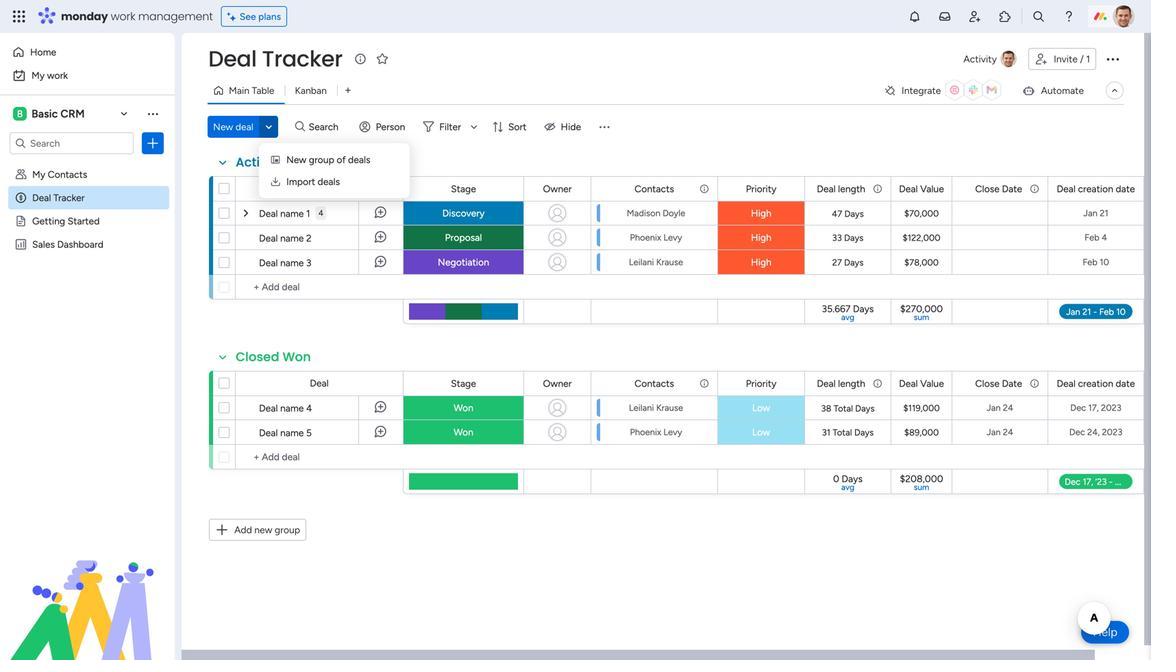 Task type: locate. For each thing, give the bounding box(es) containing it.
0 vertical spatial value
[[921, 183, 945, 195]]

deal name 1
[[259, 208, 310, 219]]

deal value field up the $119,000
[[896, 376, 948, 391]]

avg right 0
[[842, 482, 855, 492]]

1 vertical spatial stage
[[451, 378, 476, 389]]

work
[[111, 9, 135, 24], [47, 70, 68, 81]]

1 vertical spatial leilani
[[629, 402, 654, 413]]

1 horizontal spatial 4
[[319, 208, 324, 218]]

days
[[845, 208, 864, 219], [845, 232, 864, 243], [845, 257, 864, 268], [854, 303, 874, 315], [856, 403, 875, 414], [855, 427, 874, 438], [842, 473, 863, 485]]

days right 0
[[842, 473, 863, 485]]

1 vertical spatial + add deal text field
[[243, 449, 397, 466]]

deals down new group of deals
[[318, 176, 340, 188]]

feb for feb 4
[[1085, 232, 1100, 243]]

monday marketplace image
[[999, 10, 1013, 23]]

3
[[306, 257, 312, 269]]

deal creation date
[[1058, 183, 1136, 195], [1058, 378, 1136, 389]]

0 vertical spatial jan
[[1084, 208, 1098, 219]]

0 horizontal spatial work
[[47, 70, 68, 81]]

value up "$70,000"
[[921, 183, 945, 195]]

value for first deal value field from the top of the page
[[921, 183, 945, 195]]

1 vertical spatial my
[[32, 169, 45, 180]]

4 up 5
[[306, 402, 312, 414]]

deal tracker down my contacts
[[32, 192, 85, 204]]

sum inside $208,000 sum
[[914, 482, 930, 492]]

total right 38
[[834, 403, 854, 414]]

2 + add deal text field from the top
[[243, 449, 397, 466]]

31 total days
[[823, 427, 874, 438]]

1 for deal name 1
[[306, 208, 310, 219]]

krause
[[657, 257, 684, 268], [657, 402, 684, 413]]

won inside closed won field
[[283, 348, 311, 366]]

24
[[1004, 402, 1014, 413], [1004, 427, 1014, 438]]

2 phoenix from the top
[[630, 427, 662, 438]]

2 avg from the top
[[842, 482, 855, 492]]

0 vertical spatial date
[[1003, 183, 1023, 195]]

0 vertical spatial group
[[309, 154, 334, 166]]

0 vertical spatial + add deal text field
[[243, 279, 397, 296]]

1 value from the top
[[921, 183, 945, 195]]

deal value field up "$70,000"
[[896, 181, 948, 196]]

0 vertical spatial 2023
[[1102, 402, 1122, 413]]

work for my
[[47, 70, 68, 81]]

1 vertical spatial priority
[[746, 378, 777, 389]]

1 close from the top
[[976, 183, 1000, 195]]

1 vertical spatial krause
[[657, 402, 684, 413]]

1 stage field from the top
[[448, 181, 480, 196]]

new for new deal
[[213, 121, 233, 133]]

0 vertical spatial feb
[[1085, 232, 1100, 243]]

Active Deals field
[[232, 154, 316, 171]]

2
[[306, 232, 312, 244]]

1 vertical spatial owner field
[[540, 376, 576, 391]]

collapse board header image
[[1110, 85, 1121, 96]]

Deal length field
[[814, 181, 869, 196], [814, 376, 869, 391]]

deal creation date field up jan 21
[[1054, 181, 1139, 196]]

discovery
[[443, 207, 485, 219]]

new deal button
[[208, 116, 259, 138]]

0 vertical spatial contacts
[[48, 169, 87, 180]]

workspace selection element
[[13, 106, 87, 122]]

0 vertical spatial priority
[[746, 183, 777, 195]]

2 leilani krause from the top
[[629, 402, 684, 413]]

deal value for 1st deal value field from the bottom of the page
[[900, 378, 945, 389]]

0 vertical spatial avg
[[842, 312, 855, 322]]

work down home
[[47, 70, 68, 81]]

2 sum from the top
[[914, 482, 930, 492]]

4 down import deals
[[319, 208, 324, 218]]

new
[[213, 121, 233, 133], [287, 154, 307, 166]]

2 date from the top
[[1116, 378, 1136, 389]]

tracker up getting started
[[53, 192, 85, 204]]

days right 47
[[845, 208, 864, 219]]

0 vertical spatial deal tracker
[[208, 44, 343, 74]]

tracker up kanban
[[262, 44, 343, 74]]

1 vertical spatial jan
[[987, 402, 1001, 413]]

$208,000 sum
[[900, 473, 944, 492]]

0 vertical spatial length
[[839, 183, 866, 195]]

column information image
[[873, 183, 884, 194], [1030, 183, 1041, 194], [1030, 378, 1041, 389]]

0 vertical spatial deal creation date
[[1058, 183, 1136, 195]]

value up the $119,000
[[921, 378, 945, 389]]

jan 21
[[1084, 208, 1109, 219]]

0 vertical spatial creation
[[1079, 183, 1114, 195]]

2 close date field from the top
[[973, 376, 1026, 391]]

1 phoenix levy from the top
[[630, 232, 683, 243]]

2 date from the top
[[1003, 378, 1023, 389]]

owner
[[543, 183, 572, 195], [543, 378, 572, 389]]

4 inside button
[[319, 208, 324, 218]]

sales dashboard
[[32, 239, 103, 250]]

1 vertical spatial low
[[753, 426, 771, 438]]

1 length from the top
[[839, 183, 866, 195]]

creation up jan 21
[[1079, 183, 1114, 195]]

1 avg from the top
[[842, 312, 855, 322]]

1 vertical spatial avg
[[842, 482, 855, 492]]

see plans
[[240, 11, 281, 22]]

2023 for dec 17, 2023
[[1102, 402, 1122, 413]]

2 owner from the top
[[543, 378, 572, 389]]

1 inside button
[[1087, 53, 1091, 65]]

total for 31
[[833, 427, 853, 438]]

0 horizontal spatial tracker
[[53, 192, 85, 204]]

2 phoenix levy from the top
[[630, 427, 683, 438]]

1 vertical spatial jan 24
[[987, 427, 1014, 438]]

total
[[834, 403, 854, 414], [833, 427, 853, 438]]

sum down $89,000 at right
[[914, 482, 930, 492]]

10
[[1100, 257, 1110, 268]]

1 horizontal spatial new
[[287, 154, 307, 166]]

5 name from the top
[[280, 427, 304, 439]]

2 stage from the top
[[451, 378, 476, 389]]

1 vertical spatial deals
[[318, 176, 340, 188]]

deal length up 38 total days
[[817, 378, 866, 389]]

sum
[[914, 312, 930, 322], [914, 482, 930, 492]]

1 vertical spatial tracker
[[53, 192, 85, 204]]

notifications image
[[908, 10, 922, 23]]

0 vertical spatial work
[[111, 9, 135, 24]]

name left 2
[[280, 232, 304, 244]]

close date field for closed won
[[973, 376, 1026, 391]]

name for 1
[[280, 208, 304, 219]]

1 vertical spatial 2023
[[1103, 427, 1123, 438]]

filter
[[440, 121, 461, 133]]

option
[[0, 162, 175, 165]]

2 vertical spatial contacts
[[635, 378, 675, 389]]

/
[[1081, 53, 1084, 65]]

1 right '/'
[[1087, 53, 1091, 65]]

47 days
[[832, 208, 864, 219]]

Owner field
[[540, 181, 576, 196], [540, 376, 576, 391]]

deal length field up 47
[[814, 181, 869, 196]]

avg
[[842, 312, 855, 322], [842, 482, 855, 492]]

import deals image
[[270, 176, 281, 187]]

2 name from the top
[[280, 232, 304, 244]]

1 vertical spatial total
[[833, 427, 853, 438]]

2 low from the top
[[753, 426, 771, 438]]

2 deal length field from the top
[[814, 376, 869, 391]]

deal length field up 38 total days
[[814, 376, 869, 391]]

new left "deal"
[[213, 121, 233, 133]]

update feed image
[[939, 10, 952, 23]]

0 vertical spatial deal value
[[900, 183, 945, 195]]

0 days avg
[[834, 473, 863, 492]]

days right 27 at top right
[[845, 257, 864, 268]]

my down search in workspace field
[[32, 169, 45, 180]]

1 sum from the top
[[914, 312, 930, 322]]

1 owner field from the top
[[540, 181, 576, 196]]

0 vertical spatial high
[[752, 207, 772, 219]]

33
[[833, 232, 842, 243]]

2 length from the top
[[839, 378, 866, 389]]

Contacts field
[[632, 181, 678, 196], [632, 376, 678, 391]]

+ add deal text field down 3
[[243, 279, 397, 296]]

sort
[[509, 121, 527, 133]]

sum for $208,000
[[914, 482, 930, 492]]

feb left 10
[[1083, 257, 1098, 268]]

deal creation date up dec 17, 2023
[[1058, 378, 1136, 389]]

1 vertical spatial close date field
[[973, 376, 1026, 391]]

contacts
[[48, 169, 87, 180], [635, 183, 675, 195], [635, 378, 675, 389]]

1 vertical spatial leilani krause
[[629, 402, 684, 413]]

1 vertical spatial 1
[[306, 208, 310, 219]]

feb
[[1085, 232, 1100, 243], [1083, 257, 1098, 268]]

tracker inside list box
[[53, 192, 85, 204]]

integrate button
[[879, 76, 1012, 105]]

low left "31"
[[753, 426, 771, 438]]

deal length up 47
[[817, 183, 866, 195]]

high
[[752, 207, 772, 219], [752, 232, 772, 243], [752, 256, 772, 268]]

0 vertical spatial 24
[[1004, 402, 1014, 413]]

my down home
[[32, 70, 45, 81]]

0 vertical spatial new
[[213, 121, 233, 133]]

1 close date field from the top
[[973, 181, 1026, 196]]

deal inside list box
[[32, 192, 51, 204]]

1 levy from the top
[[664, 232, 683, 243]]

2 vertical spatial high
[[752, 256, 772, 268]]

close date
[[976, 183, 1023, 195], [976, 378, 1023, 389]]

total for 38
[[834, 403, 854, 414]]

days right 33
[[845, 232, 864, 243]]

low for 4
[[753, 402, 771, 414]]

0 vertical spatial low
[[753, 402, 771, 414]]

length for 2nd deal length 'field' from the bottom of the page
[[839, 183, 866, 195]]

0 vertical spatial deal length
[[817, 183, 866, 195]]

my work
[[32, 70, 68, 81]]

integrate
[[902, 85, 942, 96]]

avg inside 0 days avg
[[842, 482, 855, 492]]

my
[[32, 70, 45, 81], [32, 169, 45, 180]]

doyle
[[663, 208, 686, 219]]

1 vertical spatial close date
[[976, 378, 1023, 389]]

activity
[[964, 53, 998, 65]]

2 leilani from the top
[[629, 402, 654, 413]]

2 deal value field from the top
[[896, 376, 948, 391]]

0 vertical spatial phoenix levy
[[630, 232, 683, 243]]

workspace options image
[[146, 107, 160, 120]]

0 horizontal spatial deal tracker
[[32, 192, 85, 204]]

1 + add deal text field from the top
[[243, 279, 397, 296]]

1 horizontal spatial deal tracker
[[208, 44, 343, 74]]

Deal creation date field
[[1054, 181, 1139, 196], [1054, 376, 1139, 391]]

1 vertical spatial sum
[[914, 482, 930, 492]]

2 priority field from the top
[[743, 376, 780, 391]]

2023 right '24,'
[[1103, 427, 1123, 438]]

1 vertical spatial date
[[1003, 378, 1023, 389]]

1 vertical spatial 4
[[1102, 232, 1108, 243]]

days inside 0 days avg
[[842, 473, 863, 485]]

1 vertical spatial date
[[1116, 378, 1136, 389]]

dec left '24,'
[[1070, 427, 1086, 438]]

1 vertical spatial close
[[976, 378, 1000, 389]]

days down 38 total days
[[855, 427, 874, 438]]

creation
[[1079, 183, 1114, 195], [1079, 378, 1114, 389]]

main
[[229, 85, 250, 96]]

basic crm
[[32, 107, 85, 120]]

1 contacts field from the top
[[632, 181, 678, 196]]

group inside button
[[275, 524, 300, 536]]

4 down "21"
[[1102, 232, 1108, 243]]

main table
[[229, 85, 275, 96]]

1 for invite / 1
[[1087, 53, 1091, 65]]

length up 38 total days
[[839, 378, 866, 389]]

1 deal creation date from the top
[[1058, 183, 1136, 195]]

2 vertical spatial jan
[[987, 427, 1001, 438]]

won for 5
[[454, 426, 474, 438]]

deal tracker
[[208, 44, 343, 74], [32, 192, 85, 204]]

deals
[[348, 154, 371, 166], [318, 176, 340, 188]]

days inside 35.667 days avg
[[854, 303, 874, 315]]

1 vertical spatial work
[[47, 70, 68, 81]]

1 vertical spatial deal value
[[900, 378, 945, 389]]

days for 47
[[845, 208, 864, 219]]

avg inside 35.667 days avg
[[842, 312, 855, 322]]

0 vertical spatial close
[[976, 183, 1000, 195]]

$70,000
[[905, 208, 939, 219]]

stage
[[451, 183, 476, 195], [451, 378, 476, 389]]

0 vertical spatial contacts field
[[632, 181, 678, 196]]

name up deal name 5
[[280, 402, 304, 414]]

0 vertical spatial leilani krause
[[629, 257, 684, 268]]

1 vertical spatial high
[[752, 232, 772, 243]]

0 vertical spatial close date field
[[973, 181, 1026, 196]]

column information image for closed won
[[1030, 378, 1041, 389]]

1 low from the top
[[753, 402, 771, 414]]

1 name from the top
[[280, 208, 304, 219]]

column information image for active deals
[[1030, 183, 1041, 194]]

27
[[833, 257, 843, 268]]

levy
[[664, 232, 683, 243], [664, 427, 683, 438]]

sum inside $270,000 sum
[[914, 312, 930, 322]]

deal creation date up jan 21
[[1058, 183, 1136, 195]]

group left of
[[309, 154, 334, 166]]

2 deal length from the top
[[817, 378, 866, 389]]

1 date from the top
[[1003, 183, 1023, 195]]

phoenix levy
[[630, 232, 683, 243], [630, 427, 683, 438]]

2 contacts field from the top
[[632, 376, 678, 391]]

1 vertical spatial creation
[[1079, 378, 1114, 389]]

priority
[[746, 183, 777, 195], [746, 378, 777, 389]]

my inside option
[[32, 70, 45, 81]]

name for 4
[[280, 402, 304, 414]]

$208,000
[[900, 473, 944, 485]]

dec for dec 17, 2023
[[1071, 402, 1087, 413]]

group right new
[[275, 524, 300, 536]]

1 vertical spatial priority field
[[743, 376, 780, 391]]

import deals
[[287, 176, 340, 188]]

close date for active deals
[[976, 183, 1023, 195]]

0 vertical spatial owner field
[[540, 181, 576, 196]]

kanban
[[295, 85, 327, 96]]

sum down $78,000
[[914, 312, 930, 322]]

0 horizontal spatial 1
[[306, 208, 310, 219]]

length up 47 days
[[839, 183, 866, 195]]

0 vertical spatial deal creation date field
[[1054, 181, 1139, 196]]

Stage field
[[448, 181, 480, 196], [448, 376, 480, 391]]

1 leilani from the top
[[629, 257, 654, 268]]

1 close date from the top
[[976, 183, 1023, 195]]

2 close date from the top
[[976, 378, 1023, 389]]

2 value from the top
[[921, 378, 945, 389]]

contacts inside list box
[[48, 169, 87, 180]]

Search in workspace field
[[29, 135, 114, 151]]

total right "31"
[[833, 427, 853, 438]]

name left 3
[[280, 257, 304, 269]]

0 vertical spatial date
[[1116, 183, 1136, 195]]

0 vertical spatial priority field
[[743, 181, 780, 196]]

2 jan 24 from the top
[[987, 427, 1014, 438]]

0 vertical spatial dec
[[1071, 402, 1087, 413]]

low left 38
[[753, 402, 771, 414]]

days for 27
[[845, 257, 864, 268]]

terry turtle image
[[1113, 5, 1135, 27]]

leilani krause
[[629, 257, 684, 268], [629, 402, 684, 413]]

1 vertical spatial deal length field
[[814, 376, 869, 391]]

1 vertical spatial phoenix
[[630, 427, 662, 438]]

creation up dec 17, 2023
[[1079, 378, 1114, 389]]

1 vertical spatial owner
[[543, 378, 572, 389]]

1 deal length field from the top
[[814, 181, 869, 196]]

0 horizontal spatial new
[[213, 121, 233, 133]]

invite members image
[[969, 10, 982, 23]]

1 vertical spatial won
[[454, 402, 474, 414]]

feb down jan 21
[[1085, 232, 1100, 243]]

0 vertical spatial total
[[834, 403, 854, 414]]

0 vertical spatial 4
[[319, 208, 324, 218]]

Deal Value field
[[896, 181, 948, 196], [896, 376, 948, 391]]

deals right of
[[348, 154, 371, 166]]

1 deal value from the top
[[900, 183, 945, 195]]

select product image
[[12, 10, 26, 23]]

search everything image
[[1033, 10, 1046, 23]]

leilani
[[629, 257, 654, 268], [629, 402, 654, 413]]

deal tracker up the 'table'
[[208, 44, 343, 74]]

1 deal value field from the top
[[896, 181, 948, 196]]

2 close from the top
[[976, 378, 1000, 389]]

1 vertical spatial feb
[[1083, 257, 1098, 268]]

name for 3
[[280, 257, 304, 269]]

Priority field
[[743, 181, 780, 196], [743, 376, 780, 391]]

feb 4
[[1085, 232, 1108, 243]]

4 name from the top
[[280, 402, 304, 414]]

0 vertical spatial my
[[32, 70, 45, 81]]

main table button
[[208, 80, 285, 101]]

1
[[1087, 53, 1091, 65], [306, 208, 310, 219]]

1 vertical spatial levy
[[664, 427, 683, 438]]

1 deal length from the top
[[817, 183, 866, 195]]

my work link
[[8, 64, 167, 86]]

1 horizontal spatial deals
[[348, 154, 371, 166]]

0 vertical spatial tracker
[[262, 44, 343, 74]]

1 vertical spatial deal tracker
[[32, 192, 85, 204]]

0 vertical spatial sum
[[914, 312, 930, 322]]

new right the 'new group of deals' image
[[287, 154, 307, 166]]

3 name from the top
[[280, 257, 304, 269]]

1 date from the top
[[1116, 183, 1136, 195]]

0 horizontal spatial 4
[[306, 402, 312, 414]]

1 vertical spatial 24
[[1004, 427, 1014, 438]]

see
[[240, 11, 256, 22]]

getting
[[32, 215, 65, 227]]

phoenix
[[630, 232, 662, 243], [630, 427, 662, 438]]

0 vertical spatial jan 24
[[987, 402, 1014, 413]]

35.667 days avg
[[822, 303, 874, 322]]

1 left 4 button
[[306, 208, 310, 219]]

0 vertical spatial deal value field
[[896, 181, 948, 196]]

0 vertical spatial won
[[283, 348, 311, 366]]

deal
[[236, 121, 254, 133]]

my inside list box
[[32, 169, 45, 180]]

+ add deal text field down 5
[[243, 449, 397, 466]]

list box
[[0, 160, 175, 441]]

2 deal value from the top
[[900, 378, 945, 389]]

1 vertical spatial contacts
[[635, 183, 675, 195]]

tracker
[[262, 44, 343, 74], [53, 192, 85, 204]]

list box containing my contacts
[[0, 160, 175, 441]]

options image
[[146, 136, 160, 150]]

monday
[[61, 9, 108, 24]]

1 vertical spatial deal creation date
[[1058, 378, 1136, 389]]

column information image
[[699, 183, 710, 194], [699, 378, 710, 389], [873, 378, 884, 389]]

basic
[[32, 107, 58, 120]]

24,
[[1088, 427, 1101, 438]]

work inside option
[[47, 70, 68, 81]]

1 vertical spatial new
[[287, 154, 307, 166]]

avg down 27 days
[[842, 312, 855, 322]]

dec left 17,
[[1071, 402, 1087, 413]]

Close Date field
[[973, 181, 1026, 196], [973, 376, 1026, 391]]

deal value up "$70,000"
[[900, 183, 945, 195]]

name left 5
[[280, 427, 304, 439]]

1 vertical spatial deal value field
[[896, 376, 948, 391]]

low
[[753, 402, 771, 414], [753, 426, 771, 438]]

work right monday
[[111, 9, 135, 24]]

dec 24, 2023
[[1070, 427, 1123, 438]]

1 vertical spatial length
[[839, 378, 866, 389]]

0 vertical spatial deals
[[348, 154, 371, 166]]

menu image
[[598, 120, 612, 134]]

new inside button
[[213, 121, 233, 133]]

hide
[[561, 121, 582, 133]]

name up deal name 2 on the left top of the page
[[280, 208, 304, 219]]

close date field for active deals
[[973, 181, 1026, 196]]

deal
[[208, 44, 257, 74], [310, 183, 329, 194], [817, 183, 836, 195], [900, 183, 918, 195], [1058, 183, 1076, 195], [32, 192, 51, 204], [259, 208, 278, 219], [259, 232, 278, 244], [259, 257, 278, 269], [310, 377, 329, 389], [817, 378, 836, 389], [900, 378, 918, 389], [1058, 378, 1076, 389], [259, 402, 278, 414], [259, 427, 278, 439]]

days right 35.667
[[854, 303, 874, 315]]

deal creation date field up dec 17, 2023
[[1054, 376, 1139, 391]]

0 vertical spatial owner
[[543, 183, 572, 195]]

+ Add deal text field
[[243, 279, 397, 296], [243, 449, 397, 466]]

2023 right 17,
[[1102, 402, 1122, 413]]

date for won
[[1003, 378, 1023, 389]]

0 vertical spatial 1
[[1087, 53, 1091, 65]]

deal value up the $119,000
[[900, 378, 945, 389]]

0 vertical spatial krause
[[657, 257, 684, 268]]



Task type: vqa. For each thing, say whether or not it's contained in the screenshot.
Feb 10 on the right of the page
yes



Task type: describe. For each thing, give the bounding box(es) containing it.
38
[[822, 403, 832, 414]]

activity button
[[959, 48, 1024, 70]]

table
[[252, 85, 275, 96]]

new group of deals image
[[270, 154, 281, 165]]

1 jan 24 from the top
[[987, 402, 1014, 413]]

sort button
[[487, 116, 535, 138]]

invite
[[1054, 53, 1078, 65]]

2 krause from the top
[[657, 402, 684, 413]]

2 deal creation date field from the top
[[1054, 376, 1139, 391]]

crm
[[60, 107, 85, 120]]

days for 35.667
[[854, 303, 874, 315]]

home
[[30, 46, 56, 58]]

arrow down image
[[466, 119, 483, 135]]

jan for discovery
[[1084, 208, 1098, 219]]

$270,000 sum
[[901, 303, 944, 322]]

automate button
[[1017, 80, 1090, 101]]

31
[[823, 427, 831, 438]]

1 owner from the top
[[543, 183, 572, 195]]

21
[[1100, 208, 1109, 219]]

add new group button
[[209, 519, 307, 541]]

person button
[[354, 116, 414, 138]]

value for 1st deal value field from the bottom of the page
[[921, 378, 945, 389]]

33 days
[[833, 232, 864, 243]]

2 deal creation date from the top
[[1058, 378, 1136, 389]]

kanban button
[[285, 80, 337, 101]]

feb 10
[[1083, 257, 1110, 268]]

active
[[236, 154, 275, 171]]

show board description image
[[352, 52, 369, 66]]

lottie animation element
[[0, 522, 175, 660]]

2 high from the top
[[752, 232, 772, 243]]

days for 33
[[845, 232, 864, 243]]

2 creation from the top
[[1079, 378, 1114, 389]]

1 leilani krause from the top
[[629, 257, 684, 268]]

deal name 3
[[259, 257, 312, 269]]

hide button
[[539, 116, 590, 138]]

closed
[[236, 348, 280, 366]]

help button
[[1082, 621, 1130, 644]]

v2 search image
[[295, 119, 305, 135]]

see plans button
[[221, 6, 287, 27]]

deal value for first deal value field from the top of the page
[[900, 183, 945, 195]]

$89,000
[[905, 427, 940, 438]]

dec for dec 24, 2023
[[1070, 427, 1086, 438]]

invite / 1
[[1054, 53, 1091, 65]]

new for new group of deals
[[287, 154, 307, 166]]

2 stage field from the top
[[448, 376, 480, 391]]

5
[[306, 427, 312, 439]]

add view image
[[345, 86, 351, 95]]

lottie animation image
[[0, 522, 175, 660]]

home option
[[8, 41, 167, 63]]

deal name 4
[[259, 402, 312, 414]]

2 vertical spatial 4
[[306, 402, 312, 414]]

1 creation from the top
[[1079, 183, 1114, 195]]

1 phoenix from the top
[[630, 232, 662, 243]]

deal tracker inside list box
[[32, 192, 85, 204]]

won for 4
[[454, 402, 474, 414]]

3 high from the top
[[752, 256, 772, 268]]

public dashboard image
[[14, 238, 27, 251]]

35.667
[[822, 303, 851, 315]]

2 levy from the top
[[664, 427, 683, 438]]

madison doyle
[[627, 208, 686, 219]]

1 horizontal spatial group
[[309, 154, 334, 166]]

close for closed won
[[976, 378, 1000, 389]]

$119,000
[[904, 403, 940, 414]]

new deal
[[213, 121, 254, 133]]

1 horizontal spatial tracker
[[262, 44, 343, 74]]

my for my contacts
[[32, 169, 45, 180]]

dashboard
[[57, 239, 103, 250]]

angle down image
[[266, 122, 272, 132]]

2 priority from the top
[[746, 378, 777, 389]]

my for my work
[[32, 70, 45, 81]]

madison
[[627, 208, 661, 219]]

17,
[[1089, 402, 1100, 413]]

deals
[[278, 154, 313, 171]]

workspace image
[[13, 106, 27, 121]]

options image
[[1105, 51, 1122, 67]]

sales
[[32, 239, 55, 250]]

add to favorites image
[[376, 52, 389, 65]]

jan for low
[[987, 402, 1001, 413]]

2 horizontal spatial 4
[[1102, 232, 1108, 243]]

getting started
[[32, 215, 100, 227]]

38 total days
[[822, 403, 875, 414]]

new
[[255, 524, 273, 536]]

4 button
[[316, 201, 326, 226]]

Deal Tracker field
[[205, 44, 346, 74]]

close date for closed won
[[976, 378, 1023, 389]]

0
[[834, 473, 840, 485]]

1 high from the top
[[752, 207, 772, 219]]

1 deal creation date field from the top
[[1054, 181, 1139, 196]]

2023 for dec 24, 2023
[[1103, 427, 1123, 438]]

public board image
[[14, 215, 27, 228]]

Search field
[[305, 117, 347, 136]]

$270,000
[[901, 303, 944, 315]]

my contacts
[[32, 169, 87, 180]]

1 24 from the top
[[1004, 402, 1014, 413]]

work for monday
[[111, 9, 135, 24]]

close for active deals
[[976, 183, 1000, 195]]

invite / 1 button
[[1029, 48, 1097, 70]]

0 horizontal spatial deals
[[318, 176, 340, 188]]

plans
[[259, 11, 281, 22]]

active deals
[[236, 154, 313, 171]]

Closed Won field
[[232, 348, 315, 366]]

negotiation
[[438, 256, 490, 268]]

1 priority field from the top
[[743, 181, 780, 196]]

help
[[1094, 625, 1118, 639]]

add
[[234, 524, 252, 536]]

person
[[376, 121, 405, 133]]

days for 0
[[842, 473, 863, 485]]

filter button
[[418, 116, 483, 138]]

name for 5
[[280, 427, 304, 439]]

low for 5
[[753, 426, 771, 438]]

b
[[17, 108, 23, 120]]

length for second deal length 'field' from the top
[[839, 378, 866, 389]]

1 stage from the top
[[451, 183, 476, 195]]

1 krause from the top
[[657, 257, 684, 268]]

automate
[[1042, 85, 1085, 96]]

closed won
[[236, 348, 311, 366]]

avg for 0
[[842, 482, 855, 492]]

days up the 31 total days
[[856, 403, 875, 414]]

management
[[138, 9, 213, 24]]

1 priority from the top
[[746, 183, 777, 195]]

of
[[337, 154, 346, 166]]

deal name 5
[[259, 427, 312, 439]]

2 24 from the top
[[1004, 427, 1014, 438]]

my work option
[[8, 64, 167, 86]]

import
[[287, 176, 315, 188]]

$78,000
[[905, 257, 939, 268]]

date for deals
[[1003, 183, 1023, 195]]

monday work management
[[61, 9, 213, 24]]

47
[[832, 208, 843, 219]]

name for 2
[[280, 232, 304, 244]]

avg for 35.667
[[842, 312, 855, 322]]

help image
[[1063, 10, 1076, 23]]

new group of deals
[[287, 154, 371, 166]]

$122,000
[[903, 232, 941, 243]]

27 days
[[833, 257, 864, 268]]

deal length for second deal length 'field' from the top
[[817, 378, 866, 389]]

2 owner field from the top
[[540, 376, 576, 391]]

feb for feb 10
[[1083, 257, 1098, 268]]

add new group
[[234, 524, 300, 536]]

started
[[68, 215, 100, 227]]

deal length for 2nd deal length 'field' from the bottom of the page
[[817, 183, 866, 195]]

sum for $270,000
[[914, 312, 930, 322]]



